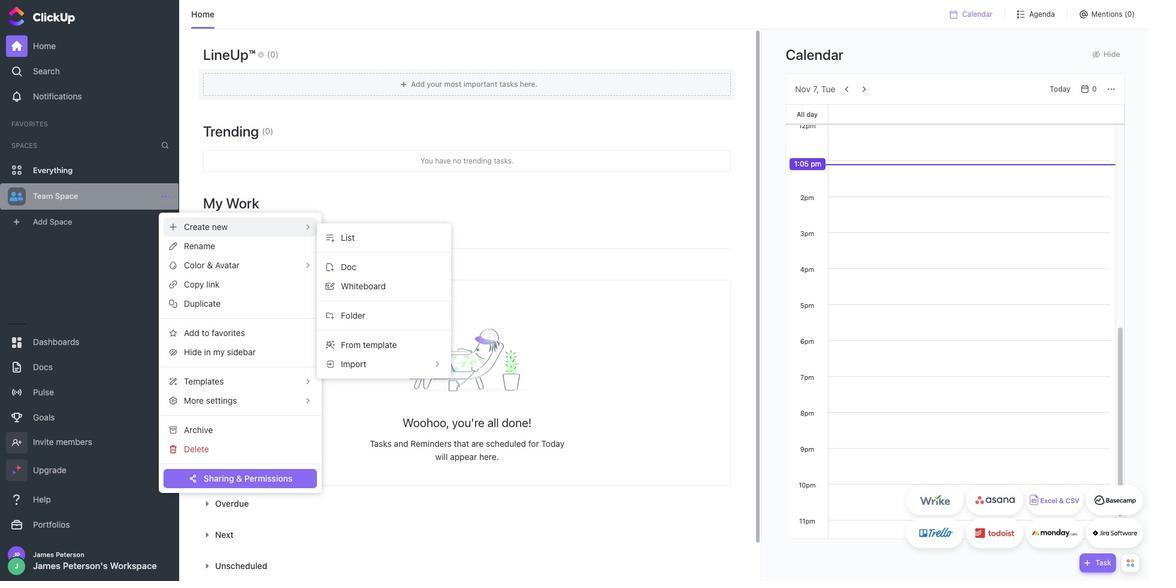 Task type: vqa. For each thing, say whether or not it's contained in the screenshot.
+ Add subtask
no



Task type: locate. For each thing, give the bounding box(es) containing it.
1pm
[[801, 158, 814, 165]]

1 vertical spatial (0)
[[262, 126, 273, 136]]

hide
[[1104, 49, 1121, 59], [184, 347, 202, 357]]

space for add space
[[50, 217, 72, 226]]

0 vertical spatial (0)
[[267, 49, 279, 59]]

12pm
[[799, 122, 816, 129]]

woohoo, you're all done!
[[403, 416, 532, 429]]

my
[[213, 347, 225, 357]]

folder button
[[322, 306, 446, 325]]

add down team
[[33, 217, 47, 226]]

& right sharing
[[236, 473, 242, 484]]

duplicate
[[184, 298, 221, 309]]

1 horizontal spatial hide
[[1104, 49, 1121, 59]]

create new link
[[164, 218, 317, 237]]

template
[[363, 340, 397, 350]]

appear
[[450, 452, 477, 462]]

0 vertical spatial today
[[1050, 84, 1071, 93]]

calendar
[[963, 10, 993, 19], [786, 46, 844, 63]]

tasks and reminders that are scheduled for today will appear here.
[[370, 438, 565, 462]]

1 vertical spatial add
[[184, 328, 199, 338]]

1 horizontal spatial add
[[184, 328, 199, 338]]

new
[[212, 222, 228, 232]]

0 vertical spatial add
[[33, 217, 47, 226]]

to
[[202, 328, 209, 338]]

(0) inside 'trending (0)'
[[262, 126, 273, 136]]

add for add to favorites
[[184, 328, 199, 338]]

3pm
[[801, 230, 815, 237]]

add to favorites link
[[164, 324, 317, 343]]

1 vertical spatial calendar
[[786, 46, 844, 63]]

spaces link
[[0, 141, 37, 149]]

home
[[191, 9, 215, 19]]

list button
[[322, 228, 446, 248]]

space right team
[[55, 191, 78, 201]]

(0)
[[267, 49, 279, 59], [262, 126, 273, 136]]

&
[[236, 473, 242, 484], [1059, 497, 1064, 505]]

rename
[[184, 241, 215, 251]]

0 horizontal spatial calendar
[[786, 46, 844, 63]]

day
[[807, 110, 818, 118]]

user friends image
[[10, 191, 23, 202]]

hide for hide
[[1104, 49, 1121, 59]]

sharing
[[204, 473, 234, 484]]

hide in my sidebar
[[184, 347, 256, 357]]

done!
[[502, 416, 532, 429]]

agenda
[[1030, 10, 1055, 19]]

0 vertical spatial calendar
[[963, 10, 993, 19]]

1 vertical spatial hide
[[184, 347, 202, 357]]

you
[[421, 156, 433, 165]]

team
[[33, 191, 53, 201]]

trending
[[203, 123, 259, 140]]

here.
[[479, 452, 499, 462]]

2 vertical spatial today
[[541, 438, 565, 449]]

favorites button
[[11, 120, 48, 127]]

0 horizontal spatial &
[[236, 473, 242, 484]]

1 horizontal spatial today
[[541, 438, 565, 449]]

archive
[[184, 425, 213, 435]]

(0) right the "trending"
[[262, 126, 273, 136]]

(0) right the lineup
[[267, 49, 279, 59]]

4pm
[[800, 265, 815, 273]]

tasks
[[370, 438, 392, 449]]

add
[[33, 217, 47, 226], [184, 328, 199, 338]]

2 horizontal spatial today
[[1050, 84, 1071, 93]]

today
[[1050, 84, 1071, 93], [215, 261, 239, 271], [541, 438, 565, 449]]

list
[[341, 233, 355, 243]]

create new
[[184, 222, 228, 232]]

0 horizontal spatial today
[[215, 261, 239, 271]]

duplicate link
[[164, 294, 317, 313]]

trending (0)
[[203, 123, 273, 140]]

today button
[[1045, 82, 1076, 96]]

& left csv
[[1059, 497, 1064, 505]]

excel & csv
[[1041, 497, 1080, 505]]

upgrade
[[33, 465, 67, 475]]

invite members
[[33, 437, 92, 447]]

1 vertical spatial &
[[1059, 497, 1064, 505]]

are
[[472, 438, 484, 449]]

add left to
[[184, 328, 199, 338]]

1 vertical spatial space
[[50, 217, 72, 226]]

space down the team space at the left top of the page
[[50, 217, 72, 226]]

0 vertical spatial &
[[236, 473, 242, 484]]

1 horizontal spatial &
[[1059, 497, 1064, 505]]

0 vertical spatial hide
[[1104, 49, 1121, 59]]

in
[[204, 347, 211, 357]]

import button
[[322, 355, 446, 374]]

create
[[184, 222, 210, 232]]

today button
[[203, 261, 242, 271]]

7pm
[[801, 373, 814, 381]]

all
[[797, 110, 805, 118]]

add to favorites
[[184, 328, 245, 338]]

rename link
[[164, 237, 317, 256]]

0 vertical spatial space
[[55, 191, 78, 201]]

delete link
[[164, 440, 317, 459]]

from template button
[[322, 336, 446, 355]]

0 horizontal spatial hide
[[184, 347, 202, 357]]

create new button
[[164, 218, 317, 237]]

0 horizontal spatial add
[[33, 217, 47, 226]]



Task type: describe. For each thing, give the bounding box(es) containing it.
trending
[[464, 156, 492, 165]]

you're
[[452, 416, 485, 429]]

will
[[435, 452, 448, 462]]

hide for hide in my sidebar
[[184, 347, 202, 357]]

5pm
[[801, 301, 814, 309]]

8pm
[[800, 409, 815, 417]]

favorites
[[212, 328, 245, 338]]

doc
[[341, 262, 356, 272]]

woohoo,
[[403, 416, 449, 429]]

favorites
[[11, 120, 48, 127]]

and
[[394, 438, 408, 449]]

task
[[1096, 559, 1112, 568]]

for
[[528, 438, 539, 449]]

excel & csv link
[[1027, 485, 1084, 515]]

2pm
[[801, 194, 814, 201]]

add space
[[33, 217, 72, 226]]

& for csv
[[1059, 497, 1064, 505]]

reminders
[[411, 438, 452, 449]]

that
[[454, 438, 469, 449]]

10pm
[[799, 481, 816, 489]]

today inside button
[[1050, 84, 1071, 93]]

today inside tasks and reminders that are scheduled for today will appear here.
[[541, 438, 565, 449]]

permissions
[[244, 473, 293, 484]]

doc button
[[322, 258, 446, 277]]

hide in my sidebar link
[[164, 343, 317, 362]]

all
[[488, 416, 499, 429]]

spaces
[[11, 141, 37, 149]]

archive link
[[164, 421, 317, 440]]

you have no trending tasks.
[[421, 156, 514, 165]]

add for add space
[[33, 217, 47, 226]]

import
[[341, 359, 366, 369]]

no
[[453, 156, 462, 165]]

csv
[[1066, 497, 1080, 505]]

delete
[[184, 444, 209, 454]]

tasks.
[[494, 156, 514, 165]]

everything link
[[0, 157, 179, 183]]

everything
[[33, 165, 73, 175]]

copy link
[[184, 279, 220, 289]]

excel
[[1041, 497, 1058, 505]]

whiteboard button
[[322, 277, 446, 296]]

invite
[[33, 437, 54, 447]]

team space link
[[33, 183, 159, 210]]

team space
[[33, 191, 78, 201]]

sharing & permissions
[[204, 473, 293, 484]]

have
[[435, 156, 451, 165]]

space for team space
[[55, 191, 78, 201]]

work
[[226, 195, 259, 212]]

1 horizontal spatial calendar
[[963, 10, 993, 19]]

6pm
[[800, 337, 815, 345]]

link
[[206, 279, 220, 289]]

all day
[[797, 110, 818, 118]]

copy link link
[[164, 275, 317, 294]]

sharing & permissions link
[[164, 469, 317, 488]]

1 vertical spatial today
[[215, 261, 239, 271]]

my work
[[203, 195, 259, 212]]

sidebar
[[227, 347, 256, 357]]

lineup
[[203, 46, 249, 63]]

members
[[56, 437, 92, 447]]

my
[[203, 195, 223, 212]]

11pm
[[800, 517, 816, 525]]

& for permissions
[[236, 473, 242, 484]]

from
[[341, 340, 361, 350]]

from template
[[341, 340, 397, 350]]

folder
[[341, 310, 365, 321]]

copy
[[184, 279, 204, 289]]

whiteboard
[[341, 281, 386, 291]]

woohoo, you're all done! tab panel
[[197, 254, 737, 580]]

9pm
[[800, 445, 815, 453]]



